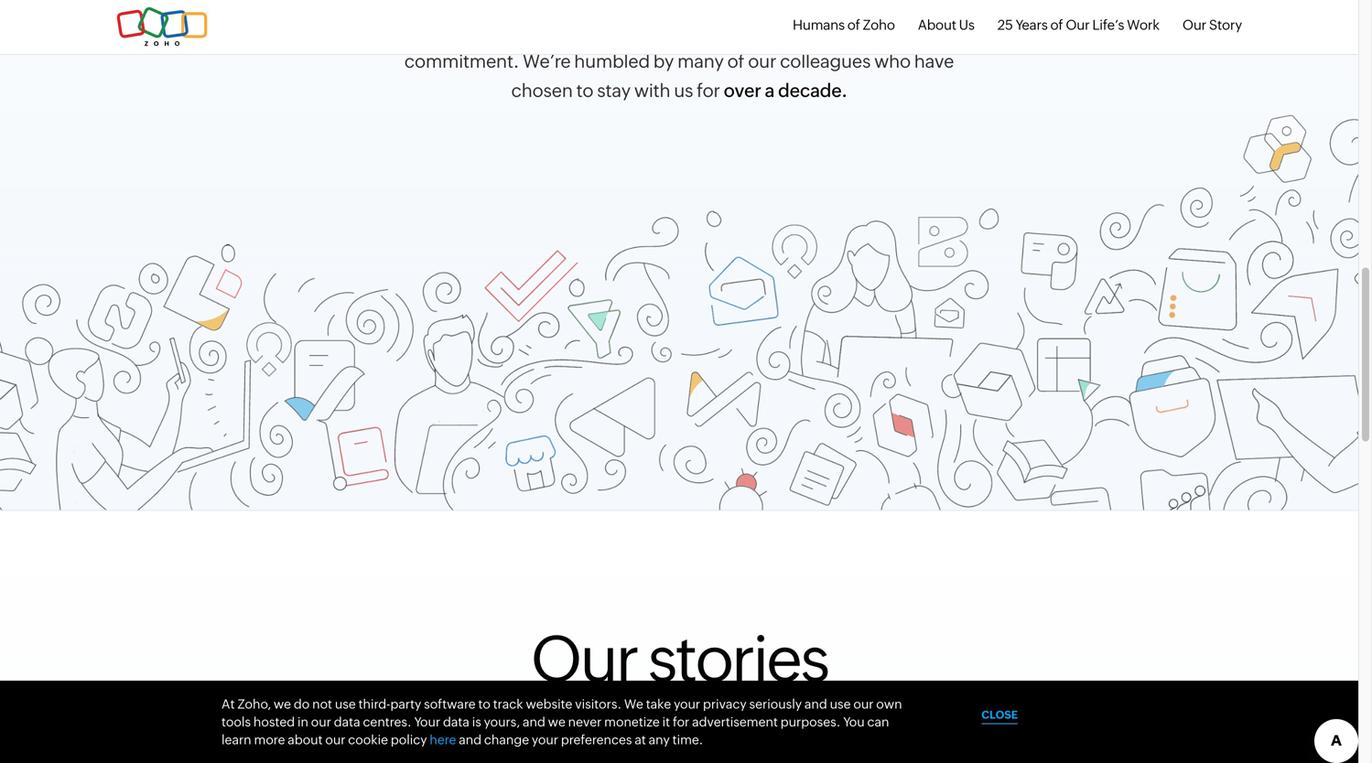 Task type: describe. For each thing, give the bounding box(es) containing it.
party
[[391, 697, 422, 712]]

who
[[875, 51, 911, 72]]

colleagues
[[780, 51, 871, 72]]

more
[[254, 733, 285, 748]]

our for our story
[[1183, 17, 1207, 33]]

humbled
[[574, 51, 650, 72]]

stories
[[648, 623, 828, 697]]

close
[[982, 709, 1018, 722]]

purposes.
[[781, 715, 841, 730]]

with
[[635, 80, 671, 101]]

it
[[663, 715, 671, 730]]

work
[[1128, 17, 1160, 33]]

of left zoho
[[848, 17, 861, 33]]

preferences
[[561, 733, 632, 748]]

decade.
[[778, 80, 848, 101]]

our right about
[[325, 733, 346, 748]]

your inside at zoho, we do not use third-party software to track website visitors. we take your privacy seriously and use our own tools hosted in our data centres. your data is yours, and we never monetize it for advertisement purposes. you can learn more about our cookie policy
[[674, 697, 701, 712]]

about
[[918, 17, 957, 33]]

25 years of our life's work
[[998, 17, 1160, 33]]

our down "not"
[[311, 715, 331, 730]]

hosted
[[254, 715, 295, 730]]

zoho,
[[238, 697, 271, 712]]

2 horizontal spatial in
[[858, 22, 873, 43]]

2 long- from the left
[[877, 22, 920, 43]]

seriously
[[750, 697, 802, 712]]

25years image
[[0, 105, 1359, 511]]

of right the years
[[1051, 17, 1064, 33]]

2 use from the left
[[830, 697, 851, 712]]

take
[[646, 697, 672, 712]]

life's
[[1093, 17, 1125, 33]]

our story link
[[1183, 17, 1243, 33]]

many
[[678, 51, 724, 72]]

one of which is: long-term investment in people results in long-term commitment. we're humbled by many of our colleagues who have chosen to stay with us for
[[399, 22, 960, 101]]

our up you
[[854, 697, 874, 712]]

2 term from the left
[[920, 22, 960, 43]]

to inside one of which is: long-term investment in people results in long-term commitment. we're humbled by many of our colleagues who have chosen to stay with us for
[[577, 80, 594, 101]]

at
[[635, 733, 646, 748]]

we're
[[523, 51, 571, 72]]

here link
[[430, 733, 456, 748]]

us
[[674, 80, 694, 101]]

not
[[312, 697, 332, 712]]

results
[[800, 22, 855, 43]]

humans of zoho
[[793, 17, 895, 33]]

yours,
[[484, 715, 520, 730]]

stay
[[597, 80, 631, 101]]

your
[[414, 715, 441, 730]]

learn
[[222, 733, 252, 748]]

our stories
[[531, 623, 828, 697]]

1 long- from the left
[[536, 22, 580, 43]]

privacy
[[703, 697, 747, 712]]

advertisement
[[692, 715, 778, 730]]

investment
[[623, 22, 716, 43]]

years
[[1016, 17, 1048, 33]]

track
[[493, 697, 524, 712]]

0 horizontal spatial your
[[532, 733, 559, 748]]

1 term from the left
[[580, 22, 619, 43]]

visitors.
[[575, 697, 622, 712]]

2 data from the left
[[443, 715, 470, 730]]

zoho
[[863, 17, 895, 33]]

any
[[649, 733, 670, 748]]

which
[[459, 22, 510, 43]]

our for our stories
[[531, 623, 637, 697]]

over
[[724, 80, 762, 101]]

1 horizontal spatial our
[[1066, 17, 1090, 33]]



Task type: locate. For each thing, give the bounding box(es) containing it.
0 horizontal spatial long-
[[536, 22, 580, 43]]

change
[[484, 733, 529, 748]]

1 horizontal spatial in
[[720, 22, 735, 43]]

data up cookie
[[334, 715, 360, 730]]

commitment.
[[405, 51, 519, 72]]

you
[[844, 715, 865, 730]]

we down website
[[548, 715, 566, 730]]

we
[[274, 697, 291, 712], [548, 715, 566, 730]]

1 vertical spatial your
[[532, 733, 559, 748]]

tools
[[222, 715, 251, 730]]

our left life's
[[1066, 17, 1090, 33]]

for inside one of which is: long-term investment in people results in long-term commitment. we're humbled by many of our colleagues who have chosen to stay with us for
[[697, 80, 721, 101]]

0 vertical spatial your
[[674, 697, 701, 712]]

long-
[[536, 22, 580, 43], [877, 22, 920, 43]]

in inside at zoho, we do not use third-party software to track website visitors. we take your privacy seriously and use our own tools hosted in our data centres. your data is yours, and we never monetize it for advertisement purposes. you can learn more about our cookie policy
[[298, 715, 309, 730]]

monetize
[[605, 715, 660, 730]]

one
[[399, 22, 435, 43]]

0 horizontal spatial in
[[298, 715, 309, 730]]

1 vertical spatial we
[[548, 715, 566, 730]]

of up over
[[728, 51, 745, 72]]

for inside at zoho, we do not use third-party software to track website visitors. we take your privacy seriously and use our own tools hosted in our data centres. your data is yours, and we never monetize it for advertisement purposes. you can learn more about our cookie policy
[[673, 715, 690, 730]]

long- up who
[[877, 22, 920, 43]]

and
[[805, 697, 828, 712], [523, 715, 546, 730], [459, 733, 482, 748]]

in
[[720, 22, 735, 43], [858, 22, 873, 43], [298, 715, 309, 730]]

use right "not"
[[335, 697, 356, 712]]

0 horizontal spatial to
[[478, 697, 491, 712]]

own
[[877, 697, 903, 712]]

people
[[738, 22, 797, 43]]

0 vertical spatial and
[[805, 697, 828, 712]]

data
[[334, 715, 360, 730], [443, 715, 470, 730]]

long- up 'we're'
[[536, 22, 580, 43]]

1 use from the left
[[335, 697, 356, 712]]

in right results
[[858, 22, 873, 43]]

our inside one of which is: long-term investment in people results in long-term commitment. we're humbled by many of our colleagues who have chosen to stay with us for
[[748, 51, 777, 72]]

to
[[577, 80, 594, 101], [478, 697, 491, 712]]

1 horizontal spatial term
[[920, 22, 960, 43]]

1 horizontal spatial and
[[523, 715, 546, 730]]

data down the software
[[443, 715, 470, 730]]

centres.
[[363, 715, 412, 730]]

0 horizontal spatial data
[[334, 715, 360, 730]]

1 horizontal spatial data
[[443, 715, 470, 730]]

term up "humbled"
[[580, 22, 619, 43]]

25 years of our life's work link
[[998, 17, 1160, 33]]

and down is
[[459, 733, 482, 748]]

is:
[[514, 22, 533, 43]]

your right take
[[674, 697, 701, 712]]

1 horizontal spatial to
[[577, 80, 594, 101]]

and down website
[[523, 715, 546, 730]]

humans of zoho link
[[793, 17, 895, 33]]

of right one
[[439, 22, 456, 43]]

can
[[868, 715, 890, 730]]

and up purposes.
[[805, 697, 828, 712]]

our
[[1066, 17, 1090, 33], [1183, 17, 1207, 33], [531, 623, 637, 697]]

1 horizontal spatial we
[[548, 715, 566, 730]]

1 vertical spatial and
[[523, 715, 546, 730]]

over a decade.
[[724, 80, 848, 101]]

our down people
[[748, 51, 777, 72]]

0 horizontal spatial term
[[580, 22, 619, 43]]

1 horizontal spatial use
[[830, 697, 851, 712]]

our story
[[1183, 17, 1243, 33]]

0 vertical spatial to
[[577, 80, 594, 101]]

a
[[765, 80, 775, 101]]

is
[[472, 715, 482, 730]]

1 horizontal spatial your
[[674, 697, 701, 712]]

at
[[222, 697, 235, 712]]

cookie
[[348, 733, 388, 748]]

software
[[424, 697, 476, 712]]

2 horizontal spatial our
[[1183, 17, 1207, 33]]

our
[[748, 51, 777, 72], [854, 697, 874, 712], [311, 715, 331, 730], [325, 733, 346, 748]]

we
[[625, 697, 644, 712]]

1 vertical spatial to
[[478, 697, 491, 712]]

never
[[568, 715, 602, 730]]

about us link
[[918, 17, 975, 33]]

0 horizontal spatial use
[[335, 697, 356, 712]]

use
[[335, 697, 356, 712], [830, 697, 851, 712]]

have
[[915, 51, 954, 72]]

policy
[[391, 733, 427, 748]]

in down do
[[298, 715, 309, 730]]

term
[[580, 22, 619, 43], [920, 22, 960, 43]]

0 vertical spatial we
[[274, 697, 291, 712]]

humans
[[793, 17, 845, 33]]

about
[[288, 733, 323, 748]]

us
[[960, 17, 975, 33]]

our up visitors. at the bottom left of page
[[531, 623, 637, 697]]

1 vertical spatial for
[[673, 715, 690, 730]]

for right it
[[673, 715, 690, 730]]

0 horizontal spatial for
[[673, 715, 690, 730]]

here
[[430, 733, 456, 748]]

2 vertical spatial and
[[459, 733, 482, 748]]

our left "story"
[[1183, 17, 1207, 33]]

your
[[674, 697, 701, 712], [532, 733, 559, 748]]

third-
[[359, 697, 391, 712]]

to up is
[[478, 697, 491, 712]]

to left stay
[[577, 80, 594, 101]]

1 data from the left
[[334, 715, 360, 730]]

1 horizontal spatial for
[[697, 80, 721, 101]]

term up have
[[920, 22, 960, 43]]

do
[[294, 697, 310, 712]]

in up many
[[720, 22, 735, 43]]

time.
[[673, 733, 704, 748]]

to inside at zoho, we do not use third-party software to track website visitors. we take your privacy seriously and use our own tools hosted in our data centres. your data is yours, and we never monetize it for advertisement purposes. you can learn more about our cookie policy
[[478, 697, 491, 712]]

0 horizontal spatial our
[[531, 623, 637, 697]]

25
[[998, 17, 1014, 33]]

for
[[697, 80, 721, 101], [673, 715, 690, 730]]

about us
[[918, 17, 975, 33]]

at zoho, we do not use third-party software to track website visitors. we take your privacy seriously and use our own tools hosted in our data centres. your data is yours, and we never monetize it for advertisement purposes. you can learn more about our cookie policy
[[222, 697, 903, 748]]

0 vertical spatial for
[[697, 80, 721, 101]]

of
[[848, 17, 861, 33], [1051, 17, 1064, 33], [439, 22, 456, 43], [728, 51, 745, 72]]

2 horizontal spatial and
[[805, 697, 828, 712]]

website
[[526, 697, 573, 712]]

your down website
[[532, 733, 559, 748]]

chosen
[[511, 80, 573, 101]]

0 horizontal spatial and
[[459, 733, 482, 748]]

use up you
[[830, 697, 851, 712]]

for right us
[[697, 80, 721, 101]]

story
[[1210, 17, 1243, 33]]

we left do
[[274, 697, 291, 712]]

0 horizontal spatial we
[[274, 697, 291, 712]]

by
[[654, 51, 674, 72]]

1 horizontal spatial long-
[[877, 22, 920, 43]]

here and change your preferences at any time.
[[430, 733, 704, 748]]



Task type: vqa. For each thing, say whether or not it's contained in the screenshot.
the bottommost for
yes



